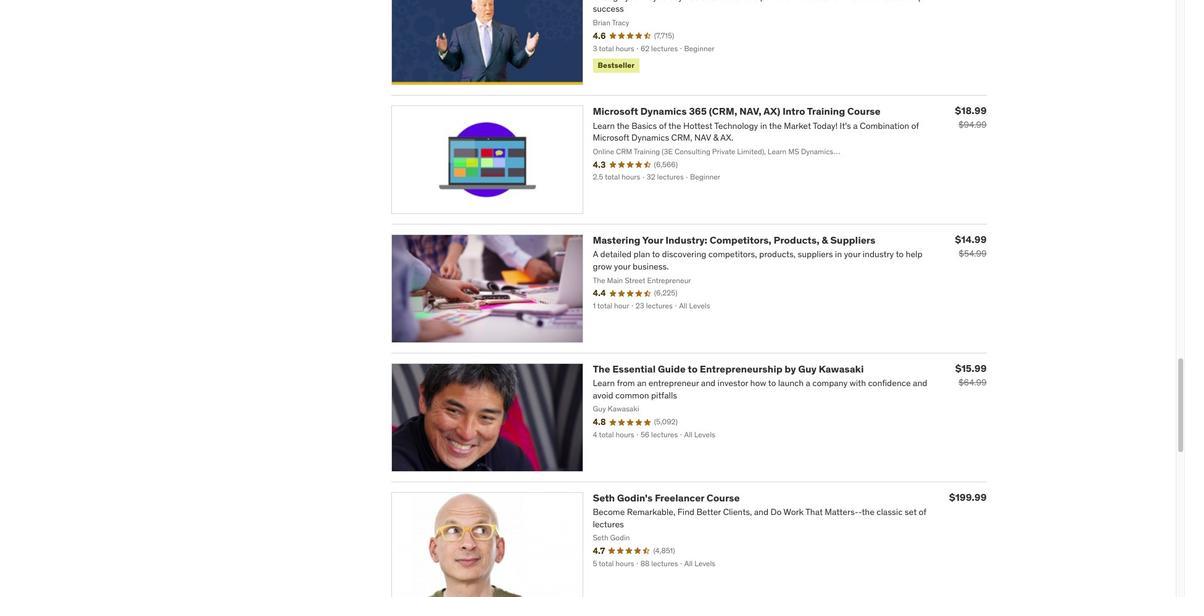 Task type: vqa. For each thing, say whether or not it's contained in the screenshot.
Products,
yes



Task type: locate. For each thing, give the bounding box(es) containing it.
seth godin's freelancer course
[[593, 492, 740, 504]]

$18.99
[[956, 105, 987, 117]]

the essential guide to entrepreneurship by guy kawasaki link
[[593, 363, 864, 376]]

mastering
[[593, 234, 641, 247]]

$94.99
[[959, 119, 987, 131]]

$18.99 $94.99
[[956, 105, 987, 131]]

$15.99
[[956, 363, 987, 375]]

1 horizontal spatial course
[[848, 105, 881, 118]]

$54.99
[[959, 248, 987, 260]]

0 vertical spatial course
[[848, 105, 881, 118]]

course right freelancer
[[707, 492, 740, 504]]

by
[[785, 363, 797, 376]]

microsoft dynamics 365 (crm, nav, ax) intro training course
[[593, 105, 881, 118]]

seth godin's freelancer course link
[[593, 492, 740, 504]]

your
[[643, 234, 664, 247]]

course
[[848, 105, 881, 118], [707, 492, 740, 504]]

course right training
[[848, 105, 881, 118]]

0 horizontal spatial course
[[707, 492, 740, 504]]

competitors,
[[710, 234, 772, 247]]

the
[[593, 363, 611, 376]]

products,
[[774, 234, 820, 247]]

$14.99 $54.99
[[956, 234, 987, 260]]

kawasaki
[[819, 363, 864, 376]]

microsoft
[[593, 105, 639, 118]]

$15.99 $64.99
[[956, 363, 987, 388]]



Task type: describe. For each thing, give the bounding box(es) containing it.
ax)
[[764, 105, 781, 118]]

entrepreneurship
[[700, 363, 783, 376]]

mastering your industry: competitors, products, & suppliers link
[[593, 234, 876, 247]]

intro
[[783, 105, 806, 118]]

guy
[[799, 363, 817, 376]]

(crm,
[[709, 105, 738, 118]]

industry:
[[666, 234, 708, 247]]

365
[[689, 105, 707, 118]]

godin's
[[617, 492, 653, 504]]

guide
[[658, 363, 686, 376]]

to
[[688, 363, 698, 376]]

microsoft dynamics 365 (crm, nav, ax) intro training course link
[[593, 105, 881, 118]]

suppliers
[[831, 234, 876, 247]]

$14.99
[[956, 234, 987, 246]]

freelancer
[[655, 492, 705, 504]]

$199.99
[[950, 492, 987, 504]]

dynamics
[[641, 105, 687, 118]]

mastering your industry: competitors, products, & suppliers
[[593, 234, 876, 247]]

$64.99
[[959, 377, 987, 388]]

the essential guide to entrepreneurship by guy kawasaki
[[593, 363, 864, 376]]

seth
[[593, 492, 615, 504]]

essential
[[613, 363, 656, 376]]

nav,
[[740, 105, 762, 118]]

&
[[822, 234, 829, 247]]

training
[[808, 105, 846, 118]]

1 vertical spatial course
[[707, 492, 740, 504]]



